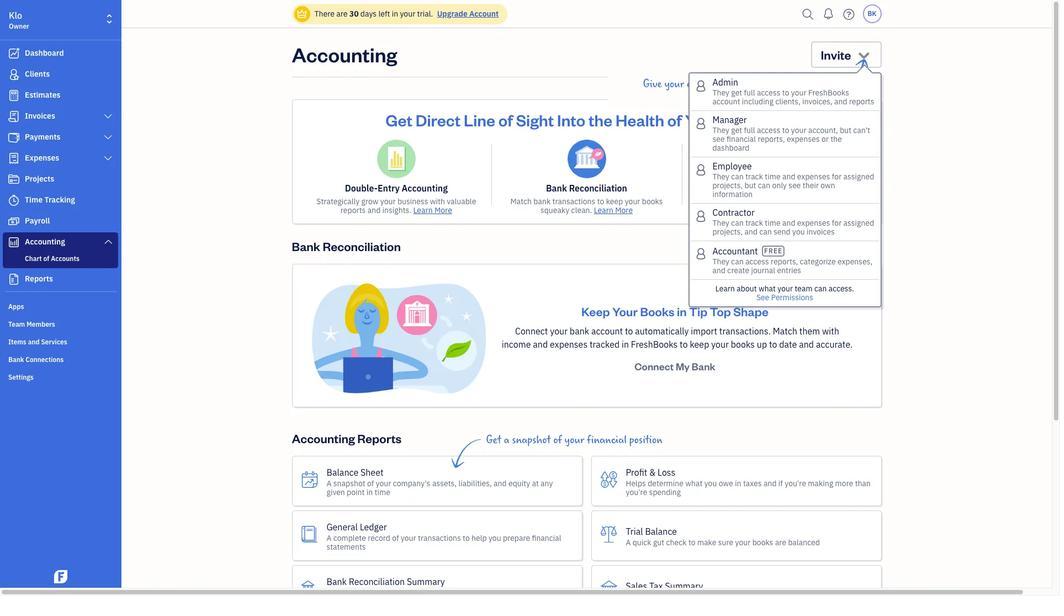Task type: vqa. For each thing, say whether or not it's contained in the screenshot.
YOU'RE
yes



Task type: describe. For each thing, give the bounding box(es) containing it.
can inside free they can access reports, categorize expenses, and create journal entries
[[731, 257, 744, 267]]

reports inside main 'element'
[[25, 274, 53, 284]]

quick
[[633, 538, 651, 548]]

time for contractor
[[765, 218, 781, 228]]

0 vertical spatial entries
[[733, 183, 762, 194]]

owner
[[9, 22, 29, 30]]

can left send
[[759, 227, 772, 237]]

see
[[756, 293, 769, 303]]

2 horizontal spatial chart
[[782, 183, 804, 194]]

double-
[[345, 183, 378, 194]]

chart inside main 'element'
[[25, 255, 42, 263]]

given
[[327, 487, 345, 497]]

your inside the general ledger a complete record of your transactions to help you prepare financial statements
[[401, 533, 416, 543]]

estimates
[[25, 90, 60, 100]]

estimates link
[[3, 86, 118, 105]]

accountant
[[713, 246, 758, 257]]

determine
[[648, 478, 684, 488]]

edit
[[790, 197, 803, 207]]

and left 'edit'
[[775, 197, 788, 207]]

or
[[822, 134, 829, 144]]

and down 'edit'
[[782, 218, 795, 228]]

learn more for double-entry accounting
[[413, 205, 452, 215]]

chart of accounts link
[[5, 252, 116, 266]]

own
[[821, 181, 835, 190]]

access for admin
[[757, 88, 781, 98]]

accounting inside main 'element'
[[25, 237, 65, 247]]

bank reconciliation summary link
[[292, 565, 582, 596]]

bank up squeaky
[[546, 183, 567, 194]]

learn inside learn about what your team can access. see permissions
[[716, 284, 735, 294]]

invoices
[[807, 227, 835, 237]]

they for employee
[[713, 172, 729, 182]]

bank down strategically
[[292, 239, 320, 254]]

balanced
[[788, 538, 820, 548]]

trial
[[626, 526, 643, 537]]

transactions inside the general ledger a complete record of your transactions to help you prepare financial statements
[[418, 533, 461, 543]]

0 horizontal spatial the
[[589, 109, 612, 130]]

general ledger a complete record of your transactions to help you prepare financial statements
[[327, 522, 561, 552]]

client image
[[7, 69, 20, 80]]

learn more for bank reconciliation
[[594, 205, 633, 215]]

your inside match bank transactions to keep your books squeaky clean.
[[625, 197, 640, 207]]

record
[[368, 533, 390, 543]]

in right left
[[392, 9, 398, 19]]

a for balance sheet
[[327, 478, 332, 488]]

can't
[[853, 125, 870, 135]]

snapshot inside balance sheet a snapshot of your company's assets, liabilities, and equity at any given point in time
[[333, 478, 365, 488]]

accounting reports
[[292, 431, 402, 446]]

connect my bank button
[[625, 356, 725, 378]]

there
[[314, 9, 335, 19]]

strategically
[[317, 197, 360, 207]]

my
[[676, 360, 690, 373]]

1 horizontal spatial financial
[[587, 434, 627, 447]]

accounting link
[[3, 232, 118, 252]]

settings
[[8, 373, 34, 382]]

valuable
[[447, 197, 476, 207]]

access.
[[829, 284, 854, 294]]

sales tax summary
[[626, 581, 703, 592]]

and down them at the right of page
[[799, 339, 814, 350]]

with inside "connect your bank account to automatically import transactions. match them with income and expenses tracked in freshbooks to keep your books up to date and accurate."
[[822, 326, 839, 337]]

projects, for employee
[[713, 181, 743, 190]]

upgrade
[[437, 9, 468, 19]]

your inside learn about what your team can access. see permissions
[[778, 284, 793, 294]]

you inside "contractor they can track time and expenses for assigned projects, and can send you invoices"
[[792, 227, 805, 237]]

bank inside 'link'
[[327, 576, 347, 587]]

chevrondown image
[[856, 47, 872, 62]]

0 vertical spatial bank reconciliation
[[546, 183, 627, 194]]

are inside "trial balance a quick gut check to make sure your books are balanced"
[[775, 538, 786, 548]]

contractor
[[713, 207, 755, 218]]

account inside admin they get full access to your freshbooks account including clients, invoices, and reports
[[713, 97, 740, 107]]

klo owner
[[9, 10, 29, 30]]

clients link
[[3, 65, 118, 84]]

what inside learn about what your team can access. see permissions
[[759, 284, 776, 294]]

dashboard
[[713, 143, 750, 153]]

business
[[398, 197, 428, 207]]

double-entry accounting image
[[377, 140, 416, 178]]

chart image
[[7, 237, 20, 248]]

reports inside admin they get full access to your freshbooks account including clients, invoices, and reports
[[849, 97, 874, 107]]

notifications image
[[820, 3, 837, 25]]

but inside manager they get full access to your account, but can't see financial reports, expenses or the dashboard
[[840, 125, 852, 135]]

keep inside match bank transactions to keep your books squeaky clean.
[[606, 197, 623, 207]]

liabilities,
[[459, 478, 492, 488]]

project image
[[7, 174, 20, 185]]

owe
[[719, 478, 733, 488]]

employee they can track time and expenses for assigned projects, but can only see their own information
[[713, 161, 874, 199]]

accounts inside main 'element'
[[51, 255, 79, 263]]

accurate.
[[816, 339, 853, 350]]

with inside strategically grow your business with valuable reports and insights.
[[430, 197, 445, 207]]

can up information
[[731, 172, 744, 182]]

accounts
[[805, 197, 836, 207]]

team
[[8, 320, 25, 329]]

get for get direct line of sight into the health of your business
[[386, 109, 412, 130]]

books inside match bank transactions to keep your books squeaky clean.
[[642, 197, 663, 207]]

tracked
[[590, 339, 620, 350]]

1 vertical spatial reconciliation
[[323, 239, 401, 254]]

clients
[[25, 69, 50, 79]]

reports, inside manager they get full access to your account, but can't see financial reports, expenses or the dashboard
[[758, 134, 785, 144]]

double-entry accounting
[[345, 183, 448, 194]]

top
[[710, 304, 731, 319]]

match inside "connect your bank account to automatically import transactions. match them with income and expenses tracked in freshbooks to keep your books up to date and accurate."
[[773, 326, 797, 337]]

books inside "trial balance a quick gut check to make sure your books are balanced"
[[752, 538, 773, 548]]

payroll
[[25, 216, 50, 226]]

your inside manager they get full access to your account, but can't see financial reports, expenses or the dashboard
[[791, 125, 807, 135]]

loss
[[658, 467, 675, 478]]

balance sheet a snapshot of your company's assets, liabilities, and equity at any given point in time
[[327, 467, 553, 497]]

manager
[[713, 114, 747, 125]]

connect your bank account to begin matching your bank transactions image
[[310, 282, 487, 395]]

projects
[[25, 174, 54, 184]]

bank inside "connect your bank account to automatically import transactions. match them with income and expenses tracked in freshbooks to keep your books up to date and accurate."
[[570, 326, 589, 337]]

match bank transactions to keep your books squeaky clean.
[[510, 197, 663, 215]]

1 horizontal spatial you're
[[785, 478, 806, 488]]

bank inside match bank transactions to keep your books squeaky clean.
[[534, 197, 551, 207]]

in inside balance sheet a snapshot of your company's assets, liabilities, and equity at any given point in time
[[366, 487, 373, 497]]

team members link
[[3, 316, 118, 332]]

summary for sales tax summary
[[665, 581, 703, 592]]

payment image
[[7, 132, 20, 143]]

employee
[[713, 161, 752, 172]]

complete
[[333, 533, 366, 543]]

to inside match bank transactions to keep your books squeaky clean.
[[597, 197, 604, 207]]

entry
[[378, 183, 400, 194]]

connect for my
[[635, 360, 674, 373]]

ledger
[[360, 522, 387, 533]]

and down "journal entries and chart of accounts" image
[[764, 183, 779, 194]]

and inside main 'element'
[[28, 338, 40, 346]]

0 horizontal spatial are
[[336, 9, 348, 19]]

1 horizontal spatial accounts
[[729, 205, 761, 215]]

balance inside "trial balance a quick gut check to make sure your books are balanced"
[[645, 526, 677, 537]]

there are 30 days left in your trial. upgrade account
[[314, 9, 499, 19]]

keep inside "connect your bank account to automatically import transactions. match them with income and expenses tracked in freshbooks to keep your books up to date and accurate."
[[690, 339, 709, 350]]

of right health
[[667, 109, 682, 130]]

and inside profit & loss helps determine what you owe in taxes and if you're making more than you're spending
[[764, 478, 777, 488]]

expenses link
[[3, 149, 118, 168]]

up
[[757, 339, 767, 350]]

to inside admin they get full access to your freshbooks account including clients, invoices, and reports
[[782, 88, 789, 98]]

but inside employee they can track time and expenses for assigned projects, but can only see their own information
[[745, 181, 756, 190]]

chevron large down image for expenses
[[103, 154, 113, 163]]

clients,
[[775, 97, 801, 107]]

invite
[[821, 47, 851, 62]]

equity
[[509, 478, 530, 488]]

if
[[778, 478, 783, 488]]

settings link
[[3, 369, 118, 385]]

at
[[532, 478, 539, 488]]

financial inside manager they get full access to your account, but can't see financial reports, expenses or the dashboard
[[727, 134, 756, 144]]

expense image
[[7, 153, 20, 164]]

bank inside main 'element'
[[8, 356, 24, 364]]

access for manager
[[757, 125, 781, 135]]

chevron large down image for payments
[[103, 133, 113, 142]]

business
[[722, 109, 788, 130]]

payments
[[25, 132, 60, 142]]

permissions
[[771, 293, 813, 303]]

expenses
[[25, 153, 59, 163]]

left
[[378, 9, 390, 19]]

team
[[795, 284, 813, 294]]

they inside free they can access reports, categorize expenses, and create journal entries
[[713, 257, 729, 267]]

journal
[[751, 266, 775, 276]]

invoices link
[[3, 107, 118, 126]]

0 horizontal spatial you're
[[626, 487, 647, 497]]

of up accounts
[[806, 183, 814, 194]]

clean.
[[571, 205, 592, 215]]

books inside "connect your bank account to automatically import transactions. match them with income and expenses tracked in freshbooks to keep your books up to date and accurate."
[[731, 339, 755, 350]]

assets,
[[432, 478, 457, 488]]

bank inside button
[[692, 360, 715, 373]]

trial balance a quick gut check to make sure your books are balanced
[[626, 526, 820, 548]]

0 vertical spatial journal
[[700, 183, 731, 194]]

track for employee
[[745, 172, 763, 182]]

0 vertical spatial reconciliation
[[569, 183, 627, 194]]

they for admin
[[713, 88, 729, 98]]

timer image
[[7, 195, 20, 206]]

direct
[[416, 109, 461, 130]]

to inside manager they get full access to your account, but can't see financial reports, expenses or the dashboard
[[782, 125, 789, 135]]

bank reconciliation image
[[567, 140, 606, 178]]

admin they get full access to your freshbooks account including clients, invoices, and reports
[[713, 77, 874, 107]]

get a snapshot of your financial position
[[486, 434, 662, 447]]

with inside journal entries and chart of accounts create journal entries and edit accounts in the chart of accounts with
[[763, 205, 778, 215]]



Task type: locate. For each thing, give the bounding box(es) containing it.
get for get a snapshot of your financial position
[[486, 434, 501, 447]]

get up manager
[[731, 88, 742, 98]]

2 horizontal spatial the
[[846, 197, 858, 207]]

you inside profit & loss helps determine what you owe in taxes and if you're making more than you're spending
[[704, 478, 717, 488]]

0 vertical spatial projects,
[[713, 181, 743, 190]]

2 projects, from the top
[[713, 227, 743, 237]]

1 get from the top
[[731, 88, 742, 98]]

with up the accurate.
[[822, 326, 839, 337]]

get
[[731, 88, 742, 98], [731, 125, 742, 135]]

books down transactions.
[[731, 339, 755, 350]]

1 vertical spatial entries
[[749, 197, 773, 207]]

1 vertical spatial assigned
[[843, 218, 874, 228]]

0 horizontal spatial but
[[745, 181, 756, 190]]

your inside "trial balance a quick gut check to make sure your books are balanced"
[[735, 538, 751, 548]]

1 horizontal spatial your
[[685, 109, 719, 130]]

1 vertical spatial reports,
[[771, 257, 798, 267]]

1 projects, from the top
[[713, 181, 743, 190]]

they inside manager they get full access to your account, but can't see financial reports, expenses or the dashboard
[[713, 125, 729, 135]]

to right including
[[782, 88, 789, 98]]

a for trial balance
[[626, 538, 631, 548]]

to left automatically
[[625, 326, 633, 337]]

your inside strategically grow your business with valuable reports and insights.
[[380, 197, 396, 207]]

time inside balance sheet a snapshot of your company's assets, liabilities, and equity at any given point in time
[[375, 487, 390, 497]]

account up tracked
[[591, 326, 623, 337]]

0 horizontal spatial bank
[[534, 197, 551, 207]]

2 track from the top
[[745, 218, 763, 228]]

send
[[774, 227, 791, 237]]

journal up contractor
[[721, 197, 747, 207]]

of inside the general ledger a complete record of your transactions to help you prepare financial statements
[[392, 533, 399, 543]]

of down sheet
[[367, 478, 374, 488]]

full for admin
[[744, 88, 755, 98]]

0 vertical spatial account
[[713, 97, 740, 107]]

chart down accounting link
[[25, 255, 42, 263]]

0 horizontal spatial chart
[[25, 255, 42, 263]]

freshbooks image
[[52, 570, 70, 584]]

admin
[[713, 77, 738, 88]]

reconciliation down grow
[[323, 239, 401, 254]]

entries down only
[[749, 197, 773, 207]]

expenses inside employee they can track time and expenses for assigned projects, but can only see their own information
[[797, 172, 830, 182]]

crown image
[[296, 8, 308, 20]]

point
[[347, 487, 365, 497]]

to right up
[[769, 339, 777, 350]]

reports,
[[758, 134, 785, 144], [771, 257, 798, 267]]

klo
[[9, 10, 22, 21]]

the inside manager they get full access to your account, but can't see financial reports, expenses or the dashboard
[[831, 134, 842, 144]]

match up date
[[773, 326, 797, 337]]

1 vertical spatial journal
[[721, 197, 747, 207]]

expenses left tracked
[[550, 339, 588, 350]]

access inside free they can access reports, categorize expenses, and create journal entries
[[745, 257, 769, 267]]

1 vertical spatial accounts
[[729, 205, 761, 215]]

0 vertical spatial reports,
[[758, 134, 785, 144]]

reports down chart of accounts
[[25, 274, 53, 284]]

your inside admin they get full access to your freshbooks account including clients, invoices, and reports
[[791, 88, 807, 98]]

2 vertical spatial access
[[745, 257, 769, 267]]

your right keep
[[612, 304, 638, 319]]

connect my bank
[[635, 360, 715, 373]]

1 full from the top
[[744, 88, 755, 98]]

1 horizontal spatial but
[[840, 125, 852, 135]]

to
[[782, 88, 789, 98], [782, 125, 789, 135], [597, 197, 604, 207], [625, 326, 633, 337], [680, 339, 688, 350], [769, 339, 777, 350], [463, 533, 470, 543], [688, 538, 696, 548]]

see down manager
[[713, 134, 725, 144]]

summary for bank reconciliation summary
[[407, 576, 445, 587]]

reports, inside free they can access reports, categorize expenses, and create journal entries
[[771, 257, 798, 267]]

sure
[[718, 538, 733, 548]]

chevron large down image
[[103, 133, 113, 142], [103, 237, 113, 246]]

1 vertical spatial bank
[[570, 326, 589, 337]]

1 vertical spatial account
[[591, 326, 623, 337]]

reconciliation inside bank reconciliation summary 'link'
[[349, 576, 405, 587]]

for inside employee they can track time and expenses for assigned projects, but can only see their own information
[[832, 172, 842, 182]]

snapshot down sheet
[[333, 478, 365, 488]]

2 more from the left
[[615, 205, 633, 215]]

sales
[[626, 581, 647, 592]]

3 they from the top
[[713, 172, 729, 182]]

and inside free they can access reports, categorize expenses, and create journal entries
[[713, 266, 726, 276]]

track left only
[[745, 172, 763, 182]]

a inside balance sheet a snapshot of your company's assets, liabilities, and equity at any given point in time
[[327, 478, 332, 488]]

and left if
[[764, 478, 777, 488]]

they inside admin they get full access to your freshbooks account including clients, invoices, and reports
[[713, 88, 729, 98]]

full for manager
[[744, 125, 755, 135]]

with left the valuable
[[430, 197, 445, 207]]

0 vertical spatial your
[[685, 109, 719, 130]]

1 vertical spatial reports
[[341, 205, 366, 215]]

reconciliation up match bank transactions to keep your books squeaky clean.
[[569, 183, 627, 194]]

financial right prepare
[[532, 533, 561, 543]]

reports inside strategically grow your business with valuable reports and insights.
[[341, 205, 366, 215]]

balance up gut
[[645, 526, 677, 537]]

about
[[737, 284, 757, 294]]

the right into
[[589, 109, 612, 130]]

can left only
[[758, 181, 770, 190]]

transactions
[[552, 197, 595, 207], [418, 533, 461, 543]]

of inside balance sheet a snapshot of your company's assets, liabilities, and equity at any given point in time
[[367, 478, 374, 488]]

estimate image
[[7, 90, 20, 101]]

financial inside the general ledger a complete record of your transactions to help you prepare financial statements
[[532, 533, 561, 543]]

bank down statements
[[327, 576, 347, 587]]

transactions inside match bank transactions to keep your books squeaky clean.
[[552, 197, 595, 207]]

2 horizontal spatial with
[[822, 326, 839, 337]]

1 horizontal spatial bank reconciliation
[[546, 183, 627, 194]]

0 vertical spatial bank
[[534, 197, 551, 207]]

projects, for contractor
[[713, 227, 743, 237]]

you're right if
[[785, 478, 806, 488]]

see inside employee they can track time and expenses for assigned projects, but can only see their own information
[[789, 181, 801, 190]]

journal up create
[[700, 183, 731, 194]]

general
[[327, 522, 358, 533]]

connect your bank account to automatically import transactions. match them with income and expenses tracked in freshbooks to keep your books up to date and accurate.
[[502, 326, 853, 350]]

1 horizontal spatial see
[[789, 181, 801, 190]]

to inside the general ledger a complete record of your transactions to help you prepare financial statements
[[463, 533, 470, 543]]

gut
[[653, 538, 664, 548]]

0 vertical spatial assigned
[[843, 172, 874, 182]]

reconciliation down the record
[[349, 576, 405, 587]]

2 vertical spatial books
[[752, 538, 773, 548]]

2 chevron large down image from the top
[[103, 237, 113, 246]]

to inside "trial balance a quick gut check to make sure your books are balanced"
[[688, 538, 696, 548]]

they up dashboard
[[713, 125, 729, 135]]

invoice image
[[7, 111, 20, 122]]

to right "clean."
[[597, 197, 604, 207]]

assigned inside employee they can track time and expenses for assigned projects, but can only see their own information
[[843, 172, 874, 182]]

into
[[557, 109, 585, 130]]

1 vertical spatial for
[[832, 218, 842, 228]]

to up my
[[680, 339, 688, 350]]

tip
[[689, 304, 708, 319]]

in inside "connect your bank account to automatically import transactions. match them with income and expenses tracked in freshbooks to keep your books up to date and accurate."
[[622, 339, 629, 350]]

they inside "contractor they can track time and expenses for assigned projects, and can send you invoices"
[[713, 218, 729, 228]]

the right or
[[831, 134, 842, 144]]

1 vertical spatial your
[[612, 304, 638, 319]]

assigned for contractor
[[843, 218, 874, 228]]

and inside employee they can track time and expenses for assigned projects, but can only see their own information
[[782, 172, 795, 182]]

0 vertical spatial track
[[745, 172, 763, 182]]

match inside match bank transactions to keep your books squeaky clean.
[[510, 197, 532, 207]]

1 vertical spatial match
[[773, 326, 797, 337]]

team members
[[8, 320, 55, 329]]

items and services link
[[3, 334, 118, 350]]

2 for from the top
[[832, 218, 842, 228]]

close image
[[861, 107, 874, 120]]

your inside balance sheet a snapshot of your company's assets, liabilities, and equity at any given point in time
[[376, 478, 391, 488]]

go to help image
[[840, 6, 858, 22]]

connect for your
[[515, 326, 548, 337]]

access inside admin they get full access to your freshbooks account including clients, invoices, and reports
[[757, 88, 781, 98]]

0 horizontal spatial summary
[[407, 576, 445, 587]]

are left 30
[[336, 9, 348, 19]]

2 chevron large down image from the top
[[103, 154, 113, 163]]

account up manager
[[713, 97, 740, 107]]

30
[[349, 9, 359, 19]]

expenses down accounts
[[797, 218, 830, 228]]

tracking
[[44, 195, 75, 205]]

0 horizontal spatial bank reconciliation
[[292, 239, 401, 254]]

0 vertical spatial time
[[765, 172, 781, 182]]

get left direct
[[386, 109, 412, 130]]

they inside employee they can track time and expenses for assigned projects, but can only see their own information
[[713, 172, 729, 182]]

0 vertical spatial balance
[[327, 467, 358, 478]]

access inside manager they get full access to your account, but can't see financial reports, expenses or the dashboard
[[757, 125, 781, 135]]

1 vertical spatial balance
[[645, 526, 677, 537]]

1 horizontal spatial chart
[[699, 205, 718, 215]]

assigned for employee
[[843, 172, 874, 182]]

account
[[469, 9, 499, 19]]

2 assigned from the top
[[843, 218, 874, 228]]

freshbooks up account,
[[808, 88, 849, 98]]

of inside main 'element'
[[43, 255, 49, 263]]

1 horizontal spatial learn more
[[594, 205, 633, 215]]

2 vertical spatial accounts
[[51, 255, 79, 263]]

categorize
[[800, 257, 836, 267]]

them
[[799, 326, 820, 337]]

1 vertical spatial financial
[[587, 434, 627, 447]]

0 horizontal spatial you
[[489, 533, 501, 543]]

for
[[832, 172, 842, 182], [832, 218, 842, 228]]

bk
[[868, 9, 877, 18]]

reports down double-
[[341, 205, 366, 215]]

2 horizontal spatial accounts
[[816, 183, 854, 194]]

more for bank reconciliation
[[615, 205, 633, 215]]

keep down the import
[[690, 339, 709, 350]]

your
[[685, 109, 719, 130], [612, 304, 638, 319]]

for for contractor
[[832, 218, 842, 228]]

for right their
[[832, 172, 842, 182]]

expenses inside "contractor they can track time and expenses for assigned projects, and can send you invoices"
[[797, 218, 830, 228]]

and inside admin they get full access to your freshbooks account including clients, invoices, and reports
[[834, 97, 847, 107]]

with up send
[[763, 205, 778, 215]]

taxes
[[743, 478, 762, 488]]

time for employee
[[765, 172, 781, 182]]

connect
[[515, 326, 548, 337], [635, 360, 674, 373]]

can up accountant
[[731, 218, 744, 228]]

get for manager
[[731, 125, 742, 135]]

0 horizontal spatial reports
[[25, 274, 53, 284]]

income
[[502, 339, 531, 350]]

making
[[808, 478, 833, 488]]

statements
[[327, 542, 366, 552]]

full inside manager they get full access to your account, but can't see financial reports, expenses or the dashboard
[[744, 125, 755, 135]]

0 horizontal spatial get
[[386, 109, 412, 130]]

1 vertical spatial keep
[[690, 339, 709, 350]]

chevron large down image
[[103, 112, 113, 121], [103, 154, 113, 163]]

books
[[642, 197, 663, 207], [731, 339, 755, 350], [752, 538, 773, 548]]

and right income at the bottom of page
[[533, 339, 548, 350]]

more for double-entry accounting
[[434, 205, 452, 215]]

insights.
[[382, 205, 411, 215]]

in inside profit & loss helps determine what you owe in taxes and if you're making more than you're spending
[[735, 478, 741, 488]]

main element
[[0, 0, 149, 588]]

grow
[[361, 197, 379, 207]]

get for admin
[[731, 88, 742, 98]]

can right "team"
[[814, 284, 827, 294]]

1 chevron large down image from the top
[[103, 112, 113, 121]]

expenses inside "connect your bank account to automatically import transactions. match them with income and expenses tracked in freshbooks to keep your books up to date and accurate."
[[550, 339, 588, 350]]

in right point
[[366, 487, 373, 497]]

with
[[430, 197, 445, 207], [763, 205, 778, 215], [822, 326, 839, 337]]

projects, inside employee they can track time and expenses for assigned projects, but can only see their own information
[[713, 181, 743, 190]]

they up information
[[713, 172, 729, 182]]

time inside employee they can track time and expenses for assigned projects, but can only see their own information
[[765, 172, 781, 182]]

2 get from the top
[[731, 125, 742, 135]]

1 vertical spatial reports
[[357, 431, 402, 446]]

what inside profit & loss helps determine what you owe in taxes and if you're making more than you're spending
[[685, 478, 703, 488]]

keep right "clean."
[[606, 197, 623, 207]]

0 vertical spatial see
[[713, 134, 725, 144]]

financial
[[727, 134, 756, 144], [587, 434, 627, 447], [532, 533, 561, 543]]

learn for entry
[[413, 205, 433, 215]]

1 horizontal spatial more
[[615, 205, 633, 215]]

and inside balance sheet a snapshot of your company's assets, liabilities, and equity at any given point in time
[[494, 478, 507, 488]]

access up "journal entries and chart of accounts" image
[[757, 125, 781, 135]]

journal entries and chart of accounts create journal entries and edit accounts in the chart of accounts with
[[696, 183, 858, 215]]

balance
[[327, 467, 358, 478], [645, 526, 677, 537]]

assigned up expenses,
[[843, 218, 874, 228]]

match left squeaky
[[510, 197, 532, 207]]

balance inside balance sheet a snapshot of your company's assets, liabilities, and equity at any given point in time
[[327, 467, 358, 478]]

freshbooks
[[808, 88, 849, 98], [631, 339, 678, 350]]

members
[[27, 320, 55, 329]]

2 vertical spatial you
[[489, 533, 501, 543]]

1 horizontal spatial you
[[704, 478, 717, 488]]

bank down items
[[8, 356, 24, 364]]

a for general ledger
[[327, 533, 332, 543]]

get direct line of sight into the health of your business
[[386, 109, 788, 130]]

of right the record
[[392, 533, 399, 543]]

0 vertical spatial match
[[510, 197, 532, 207]]

4 they from the top
[[713, 218, 729, 228]]

report image
[[7, 274, 20, 285]]

0 horizontal spatial learn
[[413, 205, 433, 215]]

0 vertical spatial keep
[[606, 197, 623, 207]]

&
[[649, 467, 656, 478]]

1 horizontal spatial balance
[[645, 526, 677, 537]]

full
[[744, 88, 755, 98], [744, 125, 755, 135]]

the inside journal entries and chart of accounts create journal entries and edit accounts in the chart of accounts with
[[846, 197, 858, 207]]

1 horizontal spatial with
[[763, 205, 778, 215]]

chart down information
[[699, 205, 718, 215]]

connect inside button
[[635, 360, 674, 373]]

a inside the general ledger a complete record of your transactions to help you prepare financial statements
[[327, 533, 332, 543]]

projects, down employee
[[713, 181, 743, 190]]

track inside employee they can track time and expenses for assigned projects, but can only see their own information
[[745, 172, 763, 182]]

connect up income at the bottom of page
[[515, 326, 548, 337]]

you're down profit
[[626, 487, 647, 497]]

freshbooks inside "connect your bank account to automatically import transactions. match them with income and expenses tracked in freshbooks to keep your books up to date and accurate."
[[631, 339, 678, 350]]

0 vertical spatial chevron large down image
[[103, 112, 113, 121]]

2 vertical spatial the
[[846, 197, 858, 207]]

0 vertical spatial get
[[731, 88, 742, 98]]

2 they from the top
[[713, 125, 729, 135]]

keep
[[606, 197, 623, 207], [690, 339, 709, 350]]

2 learn more from the left
[[594, 205, 633, 215]]

5 they from the top
[[713, 257, 729, 267]]

in left tip
[[677, 304, 687, 319]]

0 horizontal spatial more
[[434, 205, 452, 215]]

1 horizontal spatial what
[[759, 284, 776, 294]]

of down accounting link
[[43, 255, 49, 263]]

reports, down free
[[771, 257, 798, 267]]

accounts up accounts
[[816, 183, 854, 194]]

chevron large down image inside the expenses link
[[103, 154, 113, 163]]

1 more from the left
[[434, 205, 452, 215]]

bank down keep
[[570, 326, 589, 337]]

connect left my
[[635, 360, 674, 373]]

sales tax summary link
[[591, 565, 882, 596]]

you inside the general ledger a complete record of your transactions to help you prepare financial statements
[[489, 533, 501, 543]]

more right business
[[434, 205, 452, 215]]

1 horizontal spatial account
[[713, 97, 740, 107]]

0 vertical spatial full
[[744, 88, 755, 98]]

accounting
[[292, 41, 397, 67], [402, 183, 448, 194], [25, 237, 65, 247], [292, 431, 355, 446]]

in right the owe
[[735, 478, 741, 488]]

learn right insights.
[[413, 205, 433, 215]]

0 horizontal spatial account
[[591, 326, 623, 337]]

1 horizontal spatial keep
[[690, 339, 709, 350]]

they for manager
[[713, 125, 729, 135]]

0 vertical spatial freshbooks
[[808, 88, 849, 98]]

dashboard
[[25, 48, 64, 58]]

freshbooks inside admin they get full access to your freshbooks account including clients, invoices, and reports
[[808, 88, 849, 98]]

1 chevron large down image from the top
[[103, 133, 113, 142]]

summary inside "link"
[[665, 581, 703, 592]]

for for employee
[[832, 172, 842, 182]]

expenses left or
[[787, 134, 820, 144]]

1 vertical spatial the
[[831, 134, 842, 144]]

position
[[629, 434, 662, 447]]

projects, inside "contractor they can track time and expenses for assigned projects, and can send you invoices"
[[713, 227, 743, 237]]

than
[[855, 478, 871, 488]]

2 horizontal spatial financial
[[727, 134, 756, 144]]

chevron large down image for accounting
[[103, 237, 113, 246]]

and inside strategically grow your business with valuable reports and insights.
[[368, 205, 381, 215]]

bank reconciliation summary
[[327, 576, 445, 587]]

track for contractor
[[745, 218, 763, 228]]

accounts
[[816, 183, 854, 194], [729, 205, 761, 215], [51, 255, 79, 263]]

money image
[[7, 216, 20, 227]]

they for contractor
[[713, 218, 729, 228]]

books left create
[[642, 197, 663, 207]]

1 horizontal spatial are
[[775, 538, 786, 548]]

dashboard image
[[7, 48, 20, 59]]

bank right my
[[692, 360, 715, 373]]

1 vertical spatial see
[[789, 181, 801, 190]]

more right "clean."
[[615, 205, 633, 215]]

assigned right own
[[843, 172, 874, 182]]

can inside learn about what your team can access. see permissions
[[814, 284, 827, 294]]

1 learn more from the left
[[413, 205, 452, 215]]

helps
[[626, 478, 646, 488]]

can left 'journal'
[[731, 257, 744, 267]]

1 they from the top
[[713, 88, 729, 98]]

accounts down accounting link
[[51, 255, 79, 263]]

1 for from the top
[[832, 172, 842, 182]]

you right help
[[489, 533, 501, 543]]

1 vertical spatial books
[[731, 339, 755, 350]]

learn left about
[[716, 284, 735, 294]]

see right only
[[789, 181, 801, 190]]

bank
[[534, 197, 551, 207], [570, 326, 589, 337]]

2 horizontal spatial learn
[[716, 284, 735, 294]]

balance up given
[[327, 467, 358, 478]]

of right the a
[[553, 434, 562, 447]]

chevron large down image for invoices
[[103, 112, 113, 121]]

1 assigned from the top
[[843, 172, 874, 182]]

summary inside 'link'
[[407, 576, 445, 587]]

but down employee
[[745, 181, 756, 190]]

more
[[835, 478, 853, 488]]

1 vertical spatial chart
[[699, 205, 718, 215]]

learn for reconciliation
[[594, 205, 613, 215]]

1 vertical spatial chevron large down image
[[103, 154, 113, 163]]

see inside manager they get full access to your account, but can't see financial reports, expenses or the dashboard
[[713, 134, 725, 144]]

and up accountant
[[745, 227, 758, 237]]

time
[[25, 195, 43, 205]]

days
[[360, 9, 377, 19]]

prepare
[[503, 533, 530, 543]]

1 horizontal spatial summary
[[665, 581, 703, 592]]

0 vertical spatial access
[[757, 88, 781, 98]]

of right line
[[498, 109, 513, 130]]

0 vertical spatial connect
[[515, 326, 548, 337]]

a inside "trial balance a quick gut check to make sure your books are balanced"
[[626, 538, 631, 548]]

are left balanced
[[775, 538, 786, 548]]

to left make
[[688, 538, 696, 548]]

projects link
[[3, 170, 118, 189]]

check
[[666, 538, 687, 548]]

1 vertical spatial are
[[775, 538, 786, 548]]

manager they get full access to your account, but can't see financial reports, expenses or the dashboard
[[713, 114, 870, 153]]

and left create
[[713, 266, 726, 276]]

of
[[498, 109, 513, 130], [667, 109, 682, 130], [806, 183, 814, 194], [720, 205, 727, 215], [43, 255, 49, 263], [553, 434, 562, 447], [367, 478, 374, 488], [392, 533, 399, 543]]

search image
[[799, 6, 817, 22]]

1 horizontal spatial snapshot
[[512, 434, 551, 447]]

line
[[464, 109, 495, 130]]

account inside "connect your bank account to automatically import transactions. match them with income and expenses tracked in freshbooks to keep your books up to date and accurate."
[[591, 326, 623, 337]]

1 vertical spatial time
[[765, 218, 781, 228]]

0 horizontal spatial what
[[685, 478, 703, 488]]

2 horizontal spatial you
[[792, 227, 805, 237]]

full inside admin they get full access to your freshbooks account including clients, invoices, and reports
[[744, 88, 755, 98]]

expenses up accounts
[[797, 172, 830, 182]]

2 vertical spatial chart
[[25, 255, 42, 263]]

learn more right "clean."
[[594, 205, 633, 215]]

1 track from the top
[[745, 172, 763, 182]]

transactions down bank reconciliation image
[[552, 197, 595, 207]]

1 vertical spatial get
[[731, 125, 742, 135]]

keep your books in tip top shape
[[581, 304, 769, 319]]

journal entries and chart of accounts image
[[758, 140, 796, 178]]

1 vertical spatial you
[[704, 478, 717, 488]]

assigned inside "contractor they can track time and expenses for assigned projects, and can send you invoices"
[[843, 218, 874, 228]]

reports
[[25, 274, 53, 284], [357, 431, 402, 446]]

0 horizontal spatial accounts
[[51, 255, 79, 263]]

learn more
[[413, 205, 452, 215], [594, 205, 633, 215]]

1 vertical spatial transactions
[[418, 533, 461, 543]]

expenses,
[[838, 257, 873, 267]]

0 horizontal spatial your
[[612, 304, 638, 319]]

0 horizontal spatial transactions
[[418, 533, 461, 543]]

what down 'journal'
[[759, 284, 776, 294]]

0 horizontal spatial freshbooks
[[631, 339, 678, 350]]

0 horizontal spatial keep
[[606, 197, 623, 207]]

connect inside "connect your bank account to automatically import transactions. match them with income and expenses tracked in freshbooks to keep your books up to date and accurate."
[[515, 326, 548, 337]]

get inside manager they get full access to your account, but can't see financial reports, expenses or the dashboard
[[731, 125, 742, 135]]

help
[[472, 533, 487, 543]]

track left send
[[745, 218, 763, 228]]

expenses inside manager they get full access to your account, but can't see financial reports, expenses or the dashboard
[[787, 134, 820, 144]]

import
[[691, 326, 717, 337]]

0 horizontal spatial balance
[[327, 467, 358, 478]]

but
[[840, 125, 852, 135], [745, 181, 756, 190]]

for inside "contractor they can track time and expenses for assigned projects, and can send you invoices"
[[832, 218, 842, 228]]

0 horizontal spatial financial
[[532, 533, 561, 543]]

apps
[[8, 303, 24, 311]]

1 vertical spatial track
[[745, 218, 763, 228]]

invite button
[[811, 41, 882, 68]]

0 vertical spatial financial
[[727, 134, 756, 144]]

for down accounts
[[832, 218, 842, 228]]

0 horizontal spatial snapshot
[[333, 478, 365, 488]]

what right determine on the bottom of page
[[685, 478, 703, 488]]

transactions.
[[719, 326, 771, 337]]

keep
[[581, 304, 610, 319]]

0 vertical spatial are
[[336, 9, 348, 19]]

your up dashboard
[[685, 109, 719, 130]]

in inside journal entries and chart of accounts create journal entries and edit accounts in the chart of accounts with
[[838, 197, 845, 207]]

financial down manager
[[727, 134, 756, 144]]

2 full from the top
[[744, 125, 755, 135]]

a down trial
[[626, 538, 631, 548]]

free
[[764, 247, 783, 255]]

of right create
[[720, 205, 727, 215]]

1 horizontal spatial get
[[486, 434, 501, 447]]

1 vertical spatial but
[[745, 181, 756, 190]]

time up journal entries and chart of accounts create journal entries and edit accounts in the chart of accounts with
[[765, 172, 781, 182]]



